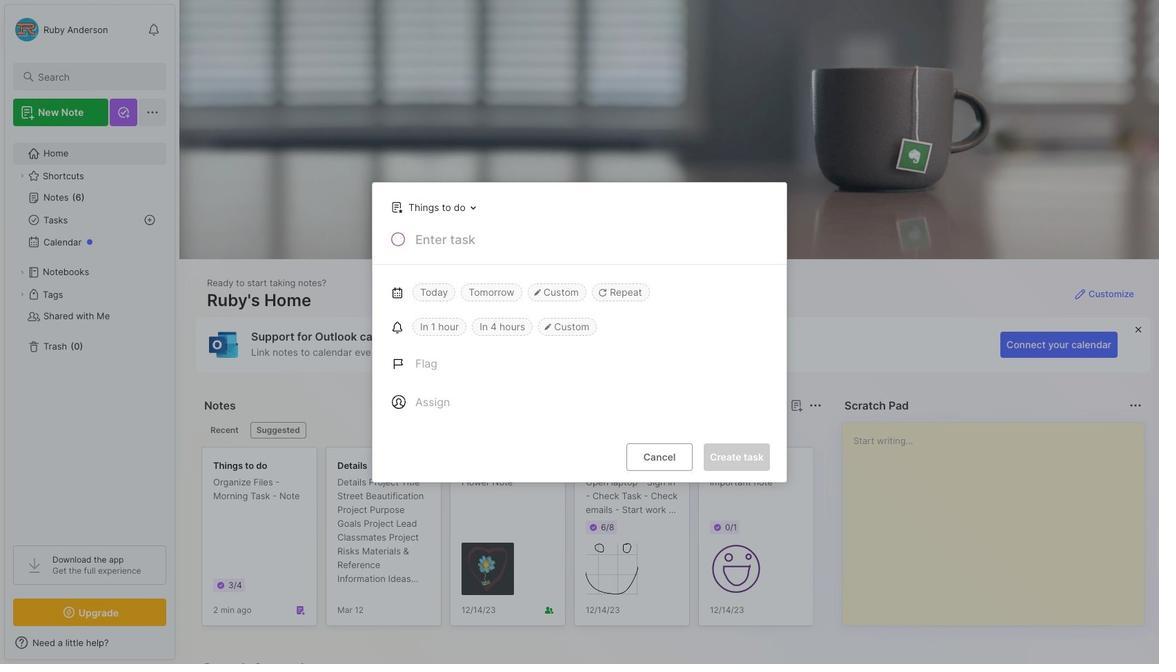 Task type: vqa. For each thing, say whether or not it's contained in the screenshot.
the middle thumbnail
yes



Task type: describe. For each thing, give the bounding box(es) containing it.
2 tab from the left
[[250, 422, 306, 439]]

tree inside main element
[[5, 135, 175, 534]]

Enter task text field
[[414, 231, 770, 254]]

Search text field
[[38, 70, 154, 84]]

expand notebooks image
[[18, 269, 26, 277]]

Start writing… text field
[[854, 423, 1144, 615]]

3 thumbnail image from the left
[[710, 543, 763, 596]]



Task type: locate. For each thing, give the bounding box(es) containing it.
thumbnail image
[[462, 543, 514, 596], [586, 543, 638, 596], [710, 543, 763, 596]]

1 horizontal spatial tab
[[250, 422, 306, 439]]

0 horizontal spatial thumbnail image
[[462, 543, 514, 596]]

expand tags image
[[18, 291, 26, 299]]

row group
[[202, 447, 1071, 635]]

tab list
[[204, 422, 820, 439]]

None search field
[[38, 68, 154, 85]]

1 horizontal spatial thumbnail image
[[586, 543, 638, 596]]

2 thumbnail image from the left
[[586, 543, 638, 596]]

1 tab from the left
[[204, 422, 245, 439]]

1 thumbnail image from the left
[[462, 543, 514, 596]]

main element
[[0, 0, 179, 665]]

Go to note or move task field
[[384, 197, 481, 217]]

none search field inside main element
[[38, 68, 154, 85]]

0 horizontal spatial tab
[[204, 422, 245, 439]]

tree
[[5, 135, 175, 534]]

tab
[[204, 422, 245, 439], [250, 422, 306, 439]]

2 horizontal spatial thumbnail image
[[710, 543, 763, 596]]



